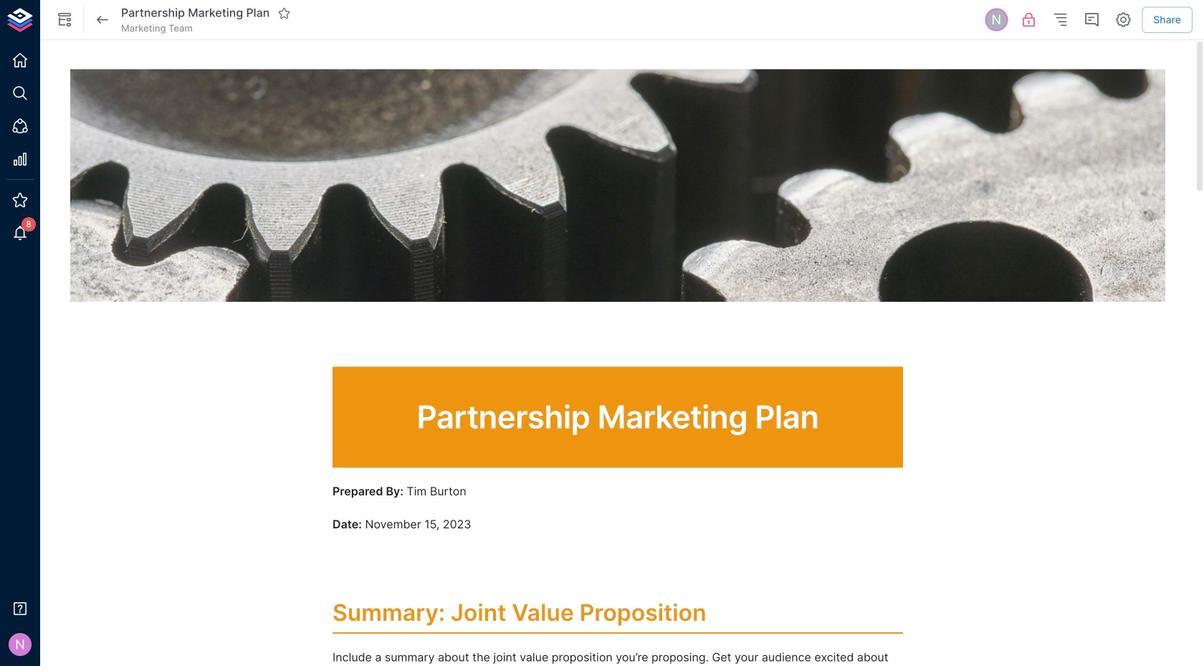 Task type: vqa. For each thing, say whether or not it's contained in the screenshot.
Settings image at top right
yes



Task type: locate. For each thing, give the bounding box(es) containing it.
this document is locked image
[[1021, 11, 1038, 28]]

settings image
[[1115, 11, 1132, 28]]

favorite image
[[278, 7, 291, 20]]

show wiki image
[[56, 11, 73, 28]]

table of contents image
[[1052, 11, 1069, 28]]

comments image
[[1084, 11, 1101, 28]]



Task type: describe. For each thing, give the bounding box(es) containing it.
go back image
[[94, 11, 111, 28]]



